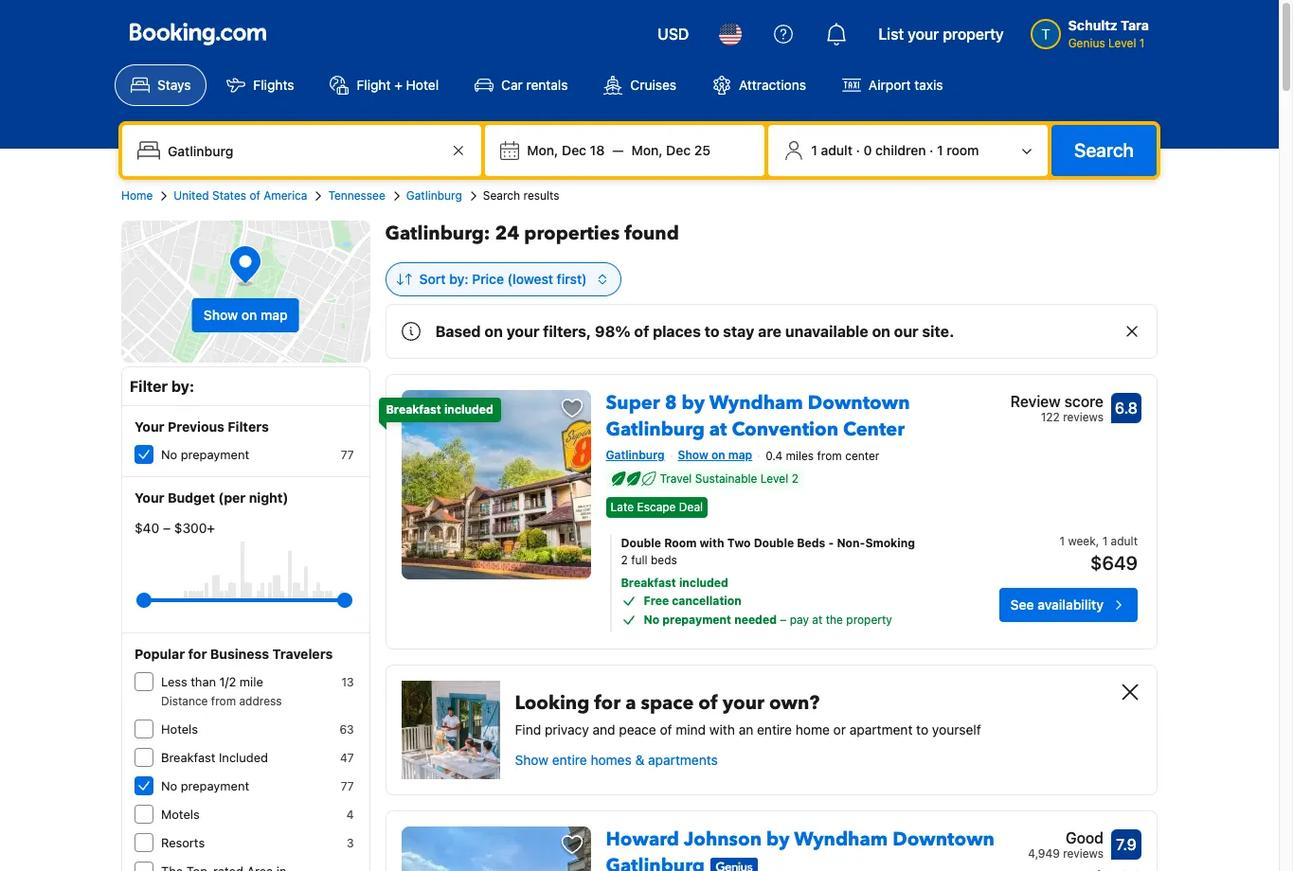 Task type: describe. For each thing, give the bounding box(es) containing it.
search results updated. gatlinburg: 24 properties found. applied filters: no prepayment. element
[[385, 221, 1158, 247]]

usd button
[[646, 11, 700, 57]]

0 vertical spatial no
[[161, 447, 177, 462]]

2 vertical spatial no
[[161, 779, 177, 794]]

center
[[843, 417, 905, 442]]

1/2
[[219, 674, 236, 690]]

review score 122 reviews
[[1011, 393, 1104, 424]]

1 no prepayment from the top
[[161, 447, 249, 462]]

&
[[635, 752, 644, 768]]

gatlinburg inside super 8 by wyndham downtown gatlinburg at convention center
[[606, 417, 705, 442]]

0 vertical spatial prepayment
[[181, 447, 249, 462]]

breakfast for breakfast included
[[386, 403, 441, 417]]

cruises
[[630, 77, 676, 93]]

show entire homes & apartments
[[515, 752, 718, 768]]

apartments
[[648, 752, 718, 768]]

show for show entire homes & apartments "button"
[[515, 752, 548, 768]]

98%
[[595, 323, 631, 340]]

see availability link
[[999, 588, 1138, 623]]

breakfast included
[[386, 403, 493, 417]]

properties
[[524, 221, 620, 246]]

sort
[[419, 271, 446, 287]]

double room with two double beds - non-smoking link
[[621, 535, 941, 552]]

free
[[644, 594, 669, 608]]

gatlinburg: 24 properties found
[[385, 221, 679, 246]]

gatlinburg up "gatlinburg:"
[[406, 189, 462, 203]]

show on map button
[[192, 298, 299, 332]]

based on your filters, 98% of places to stay are unavailable on our site.
[[435, 323, 954, 340]]

0 vertical spatial 2
[[792, 472, 798, 486]]

breakfast for breakfast included
[[161, 750, 215, 765]]

privacy
[[545, 722, 589, 738]]

2 vertical spatial prepayment
[[181, 779, 249, 794]]

schultz tara genius level 1
[[1068, 17, 1149, 50]]

room
[[947, 142, 979, 158]]

show entire homes & apartments button
[[515, 751, 718, 770]]

0 vertical spatial your
[[908, 26, 939, 43]]

popular for business travelers
[[135, 646, 333, 662]]

63
[[339, 723, 354, 737]]

space
[[641, 691, 694, 716]]

2 full beds breakfast included
[[621, 553, 728, 590]]

by: for filter
[[171, 378, 194, 395]]

see
[[1010, 597, 1034, 613]]

filter by:
[[130, 378, 194, 395]]

24
[[495, 221, 519, 246]]

room
[[664, 536, 697, 551]]

scored 7.9 element
[[1111, 830, 1141, 860]]

super 8 by wyndham downtown gatlinburg at convention center link
[[606, 383, 910, 442]]

your account menu schultz tara genius level 1 element
[[1030, 9, 1157, 52]]

hotel
[[406, 77, 439, 93]]

resorts
[[161, 835, 205, 851]]

needed
[[734, 613, 777, 627]]

47
[[340, 751, 354, 765]]

taxis
[[914, 77, 943, 93]]

to inside looking for a space of your own? find privacy and peace of mind with an entire home or apartment to yourself
[[916, 722, 928, 738]]

0 horizontal spatial property
[[846, 613, 892, 627]]

1 dec from the left
[[562, 142, 586, 158]]

states
[[212, 189, 246, 203]]

convention
[[732, 417, 838, 442]]

1 vertical spatial prepayment
[[662, 613, 731, 627]]

mile
[[239, 674, 263, 690]]

car rentals
[[501, 77, 568, 93]]

+
[[394, 77, 402, 93]]

search button
[[1052, 125, 1157, 176]]

$649
[[1090, 552, 1138, 574]]

hotels
[[161, 722, 198, 737]]

1 · from the left
[[856, 142, 860, 158]]

0.4
[[766, 449, 783, 463]]

no prepayment needed – pay at the property
[[644, 613, 892, 627]]

america
[[264, 189, 307, 203]]

25
[[694, 142, 710, 158]]

review score element
[[1011, 390, 1104, 413]]

home
[[121, 189, 153, 203]]

gatlinburg:
[[385, 221, 490, 246]]

travel sustainable level 2
[[660, 472, 798, 486]]

double room with two double beds - non-smoking
[[621, 536, 915, 551]]

smoking
[[865, 536, 915, 551]]

than
[[191, 674, 216, 690]]

price
[[472, 271, 504, 287]]

two
[[727, 536, 751, 551]]

1 horizontal spatial show on map
[[678, 448, 752, 462]]

tennessee
[[328, 189, 385, 203]]

on inside button
[[241, 307, 257, 323]]

1 horizontal spatial from
[[817, 449, 842, 463]]

,
[[1096, 534, 1099, 549]]

(per
[[218, 490, 246, 506]]

your budget (per night)
[[135, 490, 288, 506]]

list your property link
[[867, 11, 1015, 57]]

super 8 by wyndham downtown gatlinburg at convention center
[[606, 390, 910, 442]]

$40
[[135, 520, 159, 536]]

2 inside 2 full beds breakfast included
[[621, 553, 628, 568]]

non-
[[837, 536, 865, 551]]

downtown for super 8 by wyndham downtown gatlinburg at convention center
[[808, 390, 910, 416]]

2 mon, from the left
[[631, 142, 663, 158]]

home
[[796, 722, 830, 738]]

4
[[347, 808, 354, 822]]

good element
[[1028, 827, 1104, 850]]

with inside double room with two double beds - non-smoking link
[[699, 536, 724, 551]]

filters
[[228, 419, 269, 435]]

$40 – $300+
[[135, 520, 215, 536]]

unavailable
[[785, 323, 868, 340]]

budget
[[168, 490, 215, 506]]

(lowest
[[507, 271, 553, 287]]

1 vertical spatial no
[[644, 613, 659, 627]]

your for your previous filters
[[135, 419, 164, 435]]

found
[[624, 221, 679, 246]]

entire inside looking for a space of your own? find privacy and peace of mind with an entire home or apartment to yourself
[[757, 722, 792, 738]]

0 horizontal spatial level
[[760, 472, 788, 486]]

search for search results
[[483, 189, 520, 203]]

your for your budget (per night)
[[135, 490, 164, 506]]

show on map inside show on map button
[[203, 307, 288, 323]]

popular
[[135, 646, 185, 662]]

site.
[[922, 323, 954, 340]]

0 vertical spatial included
[[444, 403, 493, 417]]

travelers
[[272, 646, 333, 662]]

2 double from the left
[[754, 536, 794, 551]]

for for popular
[[188, 646, 207, 662]]

stays
[[157, 77, 191, 93]]

the
[[826, 613, 843, 627]]

less than 1/2 mile
[[161, 674, 263, 690]]



Task type: locate. For each thing, give the bounding box(es) containing it.
no prepayment down breakfast included
[[161, 779, 249, 794]]

1 vertical spatial show on map
[[678, 448, 752, 462]]

0 horizontal spatial to
[[704, 323, 719, 340]]

entire
[[757, 722, 792, 738], [552, 752, 587, 768]]

flight + hotel link
[[314, 64, 455, 106]]

0 horizontal spatial by
[[682, 390, 705, 416]]

to left stay
[[704, 323, 719, 340]]

from down 1/2
[[211, 694, 236, 709]]

reviews inside review score 122 reviews
[[1063, 410, 1104, 424]]

for
[[188, 646, 207, 662], [594, 691, 621, 716]]

1 vertical spatial map
[[728, 448, 752, 462]]

of
[[250, 189, 260, 203], [634, 323, 649, 340], [698, 691, 718, 716], [660, 722, 672, 738]]

of right states
[[250, 189, 260, 203]]

motels
[[161, 807, 200, 822]]

0 horizontal spatial breakfast
[[161, 750, 215, 765]]

prepayment down free cancellation
[[662, 613, 731, 627]]

1 vertical spatial reviews
[[1063, 847, 1104, 861]]

car
[[501, 77, 523, 93]]

mon, dec 25 button
[[624, 134, 718, 168]]

0 vertical spatial for
[[188, 646, 207, 662]]

mon, right —
[[631, 142, 663, 158]]

0 horizontal spatial included
[[444, 403, 493, 417]]

or
[[833, 722, 846, 738]]

breakfast included
[[161, 750, 268, 765]]

review
[[1011, 393, 1061, 410]]

1 vertical spatial by
[[766, 827, 790, 853]]

2 no prepayment from the top
[[161, 779, 249, 794]]

escape
[[637, 500, 676, 515]]

no up motels
[[161, 779, 177, 794]]

entire right an
[[757, 722, 792, 738]]

wyndham for 8
[[709, 390, 803, 416]]

4,949
[[1028, 847, 1060, 861]]

score
[[1064, 393, 1104, 410]]

0 vertical spatial –
[[163, 520, 171, 536]]

included up cancellation
[[679, 576, 728, 590]]

group
[[144, 585, 344, 616]]

1 right ,
[[1102, 534, 1108, 549]]

search results
[[483, 189, 559, 203]]

entire inside "button"
[[552, 752, 587, 768]]

property up taxis
[[943, 26, 1004, 43]]

0 horizontal spatial search
[[483, 189, 520, 203]]

1 vertical spatial to
[[916, 722, 928, 738]]

2 reviews from the top
[[1063, 847, 1104, 861]]

sort by: price (lowest first)
[[419, 271, 587, 287]]

show
[[203, 307, 238, 323], [678, 448, 708, 462], [515, 752, 548, 768]]

adult left the 0
[[821, 142, 852, 158]]

2 horizontal spatial breakfast
[[621, 576, 676, 590]]

schultz
[[1068, 17, 1118, 33]]

miles
[[786, 449, 814, 463]]

entire down privacy
[[552, 752, 587, 768]]

0 horizontal spatial entire
[[552, 752, 587, 768]]

0.4 miles from center
[[766, 449, 879, 463]]

1 horizontal spatial by:
[[449, 271, 469, 287]]

1 vertical spatial show
[[678, 448, 708, 462]]

0 vertical spatial reviews
[[1063, 410, 1104, 424]]

1 vertical spatial your
[[506, 323, 539, 340]]

wyndham inside the howard johnson by wyndham downtown gatlinburg
[[794, 827, 888, 853]]

0 vertical spatial downtown
[[808, 390, 910, 416]]

search inside button
[[1074, 139, 1134, 161]]

1 left the 0
[[811, 142, 817, 158]]

1 horizontal spatial mon,
[[631, 142, 663, 158]]

included
[[219, 750, 268, 765]]

0 vertical spatial your
[[135, 419, 164, 435]]

1 double from the left
[[621, 536, 661, 551]]

deal
[[679, 500, 703, 515]]

0 vertical spatial 77
[[341, 448, 354, 462]]

1 vertical spatial breakfast
[[621, 576, 676, 590]]

homes
[[591, 752, 632, 768]]

with inside looking for a space of your own? find privacy and peace of mind with an entire home or apartment to yourself
[[709, 722, 735, 738]]

your
[[908, 26, 939, 43], [506, 323, 539, 340], [723, 691, 764, 716]]

0 horizontal spatial mon,
[[527, 142, 558, 158]]

your up an
[[723, 691, 764, 716]]

1 horizontal spatial breakfast
[[386, 403, 441, 417]]

filters,
[[543, 323, 591, 340]]

1 horizontal spatial show
[[515, 752, 548, 768]]

no down free
[[644, 613, 659, 627]]

1 vertical spatial with
[[709, 722, 735, 738]]

0 vertical spatial with
[[699, 536, 724, 551]]

Where are you going? field
[[160, 134, 447, 168]]

1 vertical spatial for
[[594, 691, 621, 716]]

1 reviews from the top
[[1063, 410, 1104, 424]]

0 vertical spatial wyndham
[[709, 390, 803, 416]]

breakfast
[[386, 403, 441, 417], [621, 576, 676, 590], [161, 750, 215, 765]]

by for 8
[[682, 390, 705, 416]]

– left pay
[[780, 613, 787, 627]]

1 horizontal spatial property
[[943, 26, 1004, 43]]

1 vertical spatial at
[[812, 613, 823, 627]]

a
[[625, 691, 636, 716]]

beds
[[651, 553, 677, 568]]

0 horizontal spatial 2
[[621, 553, 628, 568]]

1 horizontal spatial at
[[812, 613, 823, 627]]

no prepayment down your previous filters
[[161, 447, 249, 462]]

your previous filters
[[135, 419, 269, 435]]

3
[[347, 836, 354, 851]]

1 horizontal spatial entire
[[757, 722, 792, 738]]

downtown
[[808, 390, 910, 416], [893, 827, 995, 853]]

wyndham inside super 8 by wyndham downtown gatlinburg at convention center
[[709, 390, 803, 416]]

2 77 from the top
[[341, 780, 354, 794]]

show for show on map button
[[203, 307, 238, 323]]

search
[[1074, 139, 1134, 161], [483, 189, 520, 203]]

looking for a space of your own? image
[[401, 681, 500, 780]]

0 vertical spatial by:
[[449, 271, 469, 287]]

2 vertical spatial your
[[723, 691, 764, 716]]

our
[[894, 323, 919, 340]]

by inside the howard johnson by wyndham downtown gatlinburg
[[766, 827, 790, 853]]

of up mind
[[698, 691, 718, 716]]

2 down miles
[[792, 472, 798, 486]]

breakfast down hotels
[[161, 750, 215, 765]]

by right 8
[[682, 390, 705, 416]]

airport taxis link
[[826, 64, 959, 106]]

availability
[[1037, 597, 1104, 613]]

level inside the schultz tara genius level 1
[[1108, 36, 1136, 50]]

1 vertical spatial search
[[483, 189, 520, 203]]

2 horizontal spatial your
[[908, 26, 939, 43]]

at left the
[[812, 613, 823, 627]]

breakfast inside 2 full beds breakfast included
[[621, 576, 676, 590]]

from right miles
[[817, 449, 842, 463]]

included down based
[[444, 403, 493, 417]]

united
[[174, 189, 209, 203]]

mon, up results
[[527, 142, 558, 158]]

gatlinburg inside the howard johnson by wyndham downtown gatlinburg
[[606, 854, 705, 871]]

breakfast down based
[[386, 403, 441, 417]]

property inside list your property link
[[943, 26, 1004, 43]]

apartment
[[849, 722, 913, 738]]

your right list
[[908, 26, 939, 43]]

prepayment
[[181, 447, 249, 462], [662, 613, 731, 627], [181, 779, 249, 794]]

double right two
[[754, 536, 794, 551]]

0 vertical spatial property
[[943, 26, 1004, 43]]

by: right 'filter'
[[171, 378, 194, 395]]

1 horizontal spatial ·
[[929, 142, 934, 158]]

for left a
[[594, 691, 621, 716]]

2 horizontal spatial show
[[678, 448, 708, 462]]

1 horizontal spatial 2
[[792, 472, 798, 486]]

with left an
[[709, 722, 735, 738]]

1 vertical spatial entire
[[552, 752, 587, 768]]

1 vertical spatial from
[[211, 694, 236, 709]]

for up than
[[188, 646, 207, 662]]

flight
[[357, 77, 391, 93]]

0 horizontal spatial for
[[188, 646, 207, 662]]

1 vertical spatial 2
[[621, 553, 628, 568]]

1 horizontal spatial double
[[754, 536, 794, 551]]

downtown inside the howard johnson by wyndham downtown gatlinburg
[[893, 827, 995, 853]]

0 vertical spatial search
[[1074, 139, 1134, 161]]

0 horizontal spatial your
[[506, 323, 539, 340]]

your down 'filter'
[[135, 419, 164, 435]]

adult up '$649'
[[1111, 534, 1138, 549]]

by: for sort
[[449, 271, 469, 287]]

1 horizontal spatial –
[[780, 613, 787, 627]]

0 vertical spatial by
[[682, 390, 705, 416]]

reviews inside good 4,949 reviews
[[1063, 847, 1104, 861]]

by inside super 8 by wyndham downtown gatlinburg at convention center
[[682, 390, 705, 416]]

your inside looking for a space of your own? find privacy and peace of mind with an entire home or apartment to yourself
[[723, 691, 764, 716]]

1 horizontal spatial for
[[594, 691, 621, 716]]

sustainable
[[695, 472, 757, 486]]

show inside button
[[203, 307, 238, 323]]

1 vertical spatial adult
[[1111, 534, 1138, 549]]

of right 98%
[[634, 323, 649, 340]]

for inside looking for a space of your own? find privacy and peace of mind with an entire home or apartment to yourself
[[594, 691, 621, 716]]

by for johnson
[[766, 827, 790, 853]]

0 vertical spatial breakfast
[[386, 403, 441, 417]]

0 horizontal spatial by:
[[171, 378, 194, 395]]

genius discounts available at this property. image
[[710, 858, 758, 871], [710, 858, 758, 871]]

search for search
[[1074, 139, 1134, 161]]

mon,
[[527, 142, 558, 158], [631, 142, 663, 158]]

0 vertical spatial adult
[[821, 142, 852, 158]]

1 77 from the top
[[341, 448, 354, 462]]

1 vertical spatial included
[[679, 576, 728, 590]]

—
[[612, 142, 624, 158]]

0 horizontal spatial show
[[203, 307, 238, 323]]

0 horizontal spatial adult
[[821, 142, 852, 158]]

gatlinburg
[[406, 189, 462, 203], [606, 417, 705, 442], [606, 448, 665, 462], [606, 854, 705, 871]]

2 · from the left
[[929, 142, 934, 158]]

1 mon, from the left
[[527, 142, 558, 158]]

scored 6.8 element
[[1111, 393, 1141, 423]]

0 vertical spatial at
[[709, 417, 727, 442]]

0 horizontal spatial dec
[[562, 142, 586, 158]]

1 inside the schultz tara genius level 1
[[1139, 36, 1145, 50]]

0 horizontal spatial map
[[260, 307, 288, 323]]

mind
[[676, 722, 706, 738]]

your left filters,
[[506, 323, 539, 340]]

0 vertical spatial level
[[1108, 36, 1136, 50]]

travel
[[660, 472, 692, 486]]

0 vertical spatial from
[[817, 449, 842, 463]]

0
[[863, 142, 872, 158]]

downtown for howard johnson by wyndham downtown gatlinburg
[[893, 827, 995, 853]]

breakfast up free
[[621, 576, 676, 590]]

at up 'sustainable'
[[709, 417, 727, 442]]

1 adult · 0 children · 1 room button
[[776, 133, 1040, 169]]

0 horizontal spatial double
[[621, 536, 661, 551]]

2 vertical spatial show
[[515, 752, 548, 768]]

77
[[341, 448, 354, 462], [341, 780, 354, 794]]

wyndham for johnson
[[794, 827, 888, 853]]

2 left the full
[[621, 553, 628, 568]]

by: right sort
[[449, 271, 469, 287]]

an
[[739, 722, 753, 738]]

reviews right 122
[[1063, 410, 1104, 424]]

1 vertical spatial by:
[[171, 378, 194, 395]]

for for looking
[[594, 691, 621, 716]]

united states of america
[[174, 189, 307, 203]]

downtown inside super 8 by wyndham downtown gatlinburg at convention center
[[808, 390, 910, 416]]

1 horizontal spatial included
[[679, 576, 728, 590]]

0 horizontal spatial from
[[211, 694, 236, 709]]

gatlinburg down 8
[[606, 417, 705, 442]]

by right johnson
[[766, 827, 790, 853]]

· left the 0
[[856, 142, 860, 158]]

gatlinburg down howard at the bottom of the page
[[606, 854, 705, 871]]

level down 0.4
[[760, 472, 788, 486]]

1 vertical spatial downtown
[[893, 827, 995, 853]]

adult inside 1 adult · 0 children · 1 room "button"
[[821, 142, 852, 158]]

0 vertical spatial show on map
[[203, 307, 288, 323]]

1 vertical spatial level
[[760, 472, 788, 486]]

at inside super 8 by wyndham downtown gatlinburg at convention center
[[709, 417, 727, 442]]

late
[[611, 500, 634, 515]]

included inside 2 full beds breakfast included
[[679, 576, 728, 590]]

reviews right 4,949
[[1063, 847, 1104, 861]]

1 vertical spatial your
[[135, 490, 164, 506]]

center
[[845, 449, 879, 463]]

map inside button
[[260, 307, 288, 323]]

stays link
[[115, 64, 207, 106]]

of left mind
[[660, 722, 672, 738]]

own?
[[769, 691, 820, 716]]

2 your from the top
[[135, 490, 164, 506]]

dec left 18
[[562, 142, 586, 158]]

howard johnson by wyndham downtown gatlinburg link
[[606, 820, 995, 871]]

1 horizontal spatial dec
[[666, 142, 691, 158]]

airport
[[869, 77, 911, 93]]

1 horizontal spatial to
[[916, 722, 928, 738]]

0 vertical spatial entire
[[757, 722, 792, 738]]

1 left 'week'
[[1060, 534, 1065, 549]]

1 horizontal spatial search
[[1074, 139, 1134, 161]]

prepayment down breakfast included
[[181, 779, 249, 794]]

show inside "button"
[[515, 752, 548, 768]]

no down previous at the top of page
[[161, 447, 177, 462]]

reviews
[[1063, 410, 1104, 424], [1063, 847, 1104, 861]]

level down the tara
[[1108, 36, 1136, 50]]

with
[[699, 536, 724, 551], [709, 722, 735, 738]]

from
[[817, 449, 842, 463], [211, 694, 236, 709]]

1 vertical spatial wyndham
[[794, 827, 888, 853]]

1 horizontal spatial adult
[[1111, 534, 1138, 549]]

1 horizontal spatial map
[[728, 448, 752, 462]]

1 horizontal spatial your
[[723, 691, 764, 716]]

car rentals link
[[459, 64, 584, 106]]

super 8 by wyndham downtown gatlinburg at convention center image
[[401, 390, 591, 580]]

tara
[[1121, 17, 1149, 33]]

1 horizontal spatial by
[[766, 827, 790, 853]]

places
[[653, 323, 701, 340]]

1 left room
[[937, 142, 943, 158]]

week
[[1068, 534, 1096, 549]]

0 vertical spatial show
[[203, 307, 238, 323]]

0 horizontal spatial ·
[[856, 142, 860, 158]]

howard
[[606, 827, 679, 853]]

with left two
[[699, 536, 724, 551]]

· right "children"
[[929, 142, 934, 158]]

property right the
[[846, 613, 892, 627]]

night)
[[249, 490, 288, 506]]

cancellation
[[672, 594, 741, 608]]

find
[[515, 722, 541, 738]]

dec left 25 in the top of the page
[[666, 142, 691, 158]]

2
[[792, 472, 798, 486], [621, 553, 628, 568]]

adult
[[821, 142, 852, 158], [1111, 534, 1138, 549]]

looking
[[515, 691, 589, 716]]

on
[[241, 307, 257, 323], [484, 323, 503, 340], [872, 323, 890, 340], [711, 448, 725, 462]]

1 vertical spatial no prepayment
[[161, 779, 249, 794]]

1 vertical spatial property
[[846, 613, 892, 627]]

1 vertical spatial –
[[780, 613, 787, 627]]

adult inside 1 week , 1 adult $649
[[1111, 534, 1138, 549]]

2 dec from the left
[[666, 142, 691, 158]]

to left yourself
[[916, 722, 928, 738]]

prepayment down your previous filters
[[181, 447, 249, 462]]

1 your from the top
[[135, 419, 164, 435]]

booking.com image
[[130, 23, 266, 45]]

gatlinburg up "travel" at the bottom
[[606, 448, 665, 462]]

0 horizontal spatial –
[[163, 520, 171, 536]]

your up $40
[[135, 490, 164, 506]]

beds
[[797, 536, 825, 551]]

– right $40
[[163, 520, 171, 536]]

1 down the tara
[[1139, 36, 1145, 50]]

double up the full
[[621, 536, 661, 551]]



Task type: vqa. For each thing, say whether or not it's contained in the screenshot.
SHOW ON MAP to the bottom
yes



